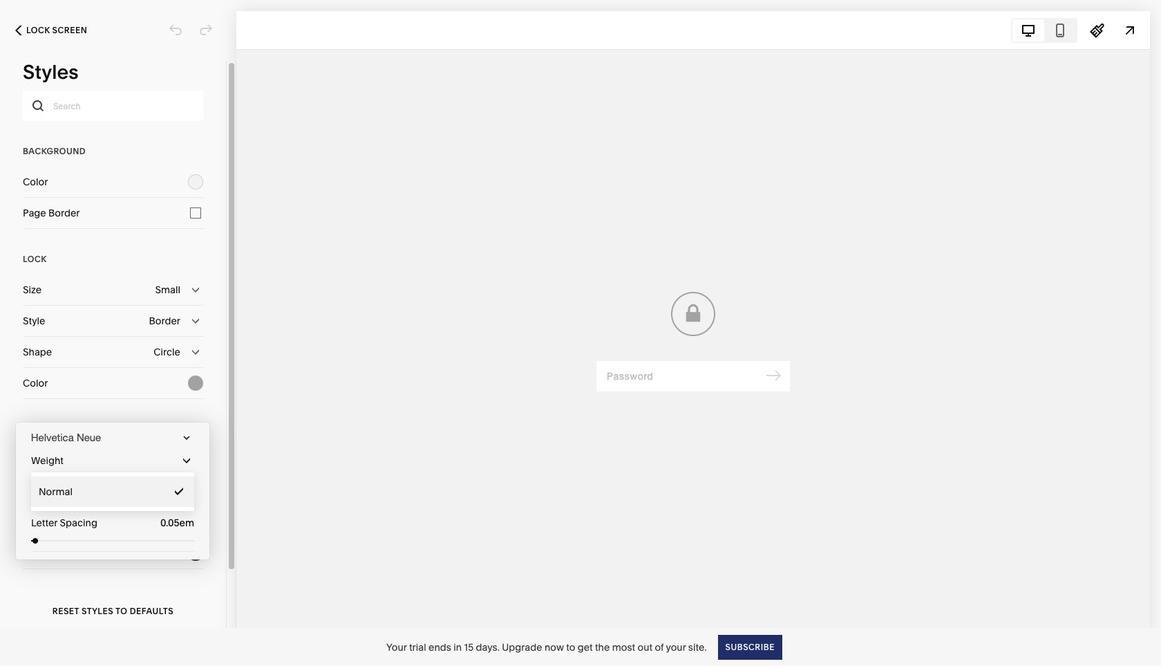 Task type: vqa. For each thing, say whether or not it's contained in the screenshot.
search image
no



Task type: describe. For each thing, give the bounding box(es) containing it.
in
[[454, 641, 462, 653]]

your
[[387, 641, 407, 653]]

Style field
[[31, 477, 194, 507]]

reset styles to defaults button
[[23, 592, 203, 630]]

color inside text color button
[[44, 547, 69, 560]]

1 color button from the top
[[23, 167, 203, 197]]

now
[[545, 641, 564, 653]]

modal dialog
[[16, 423, 210, 560]]

screen
[[52, 25, 87, 35]]

reset styles to defaults
[[52, 606, 174, 616]]

normal list box
[[31, 477, 194, 507]]

1 horizontal spatial to
[[567, 641, 576, 653]]

trial
[[409, 641, 427, 653]]

site.
[[689, 641, 707, 653]]

Search text field
[[23, 91, 203, 121]]

letter spacing
[[31, 517, 97, 529]]

the
[[595, 641, 610, 653]]

none range field inside modal dialog
[[31, 538, 194, 544]]

of
[[655, 641, 664, 653]]

get
[[578, 641, 593, 653]]

color up page
[[23, 176, 48, 188]]

lock for lock screen
[[26, 25, 50, 35]]

15
[[464, 641, 474, 653]]

lock for lock
[[23, 254, 47, 264]]

normal inside "list box"
[[39, 486, 73, 498]]

2 color button from the top
[[23, 368, 203, 398]]



Task type: locate. For each thing, give the bounding box(es) containing it.
None field
[[149, 515, 194, 530]]

border
[[48, 207, 80, 219]]

None range field
[[31, 538, 194, 544]]

background
[[23, 146, 86, 156]]

your
[[666, 641, 686, 653]]

letter
[[31, 517, 58, 529]]

color down style
[[23, 516, 48, 528]]

font preview image
[[16, 426, 183, 449]]

page
[[23, 207, 46, 219]]

1 normal from the left
[[39, 486, 73, 498]]

to
[[116, 606, 128, 616], [567, 641, 576, 653]]

1 vertical spatial color button
[[23, 368, 203, 398]]

1 vertical spatial to
[[567, 641, 576, 653]]

text
[[23, 547, 41, 560]]

defaults
[[130, 606, 174, 616]]

page border
[[23, 207, 80, 219]]

styles inside button
[[82, 606, 114, 616]]

0 horizontal spatial normal
[[39, 486, 73, 498]]

1 vertical spatial styles
[[82, 606, 114, 616]]

to left get
[[567, 641, 576, 653]]

0 vertical spatial lock
[[26, 25, 50, 35]]

color right text
[[44, 547, 69, 560]]

color
[[23, 176, 48, 188], [23, 377, 48, 389], [23, 516, 48, 528], [44, 547, 69, 560]]

0 horizontal spatial to
[[116, 606, 128, 616]]

color up password
[[23, 377, 48, 389]]

2 vertical spatial color button
[[23, 507, 203, 537]]

styles down lock screen button
[[23, 60, 79, 84]]

color button up font preview 'image'
[[23, 368, 203, 398]]

3 color button from the top
[[23, 507, 203, 537]]

font
[[23, 485, 43, 497]]

2 normal from the left
[[138, 486, 172, 498]]

lock screen
[[26, 25, 87, 35]]

reset
[[52, 606, 79, 616]]

text color button
[[23, 538, 203, 569]]

to left defaults
[[116, 606, 128, 616]]

days.
[[476, 641, 500, 653]]

normal
[[39, 486, 73, 498], [138, 486, 172, 498]]

color button up text color button
[[23, 507, 203, 537]]

spacing
[[60, 517, 97, 529]]

font button
[[23, 476, 203, 506]]

styles
[[23, 60, 79, 84], [82, 606, 114, 616]]

1 horizontal spatial normal
[[138, 486, 172, 498]]

lock down page
[[23, 254, 47, 264]]

your trial ends in 15 days. upgrade now to get the most out of your site.
[[387, 641, 707, 653]]

lock inside button
[[26, 25, 50, 35]]

0 vertical spatial to
[[116, 606, 128, 616]]

color button up border
[[23, 167, 203, 197]]

upgrade
[[502, 641, 543, 653]]

0 horizontal spatial styles
[[23, 60, 79, 84]]

1 horizontal spatial styles
[[82, 606, 114, 616]]

ends
[[429, 641, 452, 653]]

1 vertical spatial lock
[[23, 254, 47, 264]]

password
[[23, 424, 73, 434]]

lock left screen at the top of the page
[[26, 25, 50, 35]]

lock
[[26, 25, 50, 35], [23, 254, 47, 264]]

text color
[[23, 547, 69, 560]]

to inside button
[[116, 606, 128, 616]]

tab list
[[1013, 19, 1077, 41]]

most
[[613, 641, 636, 653]]

0 vertical spatial styles
[[23, 60, 79, 84]]

color button
[[23, 167, 203, 197], [23, 368, 203, 398], [23, 507, 203, 537]]

style
[[31, 486, 54, 498]]

0 vertical spatial color button
[[23, 167, 203, 197]]

styles right reset
[[82, 606, 114, 616]]

normal inside style field
[[138, 486, 172, 498]]

out
[[638, 641, 653, 653]]

lock screen button
[[0, 15, 103, 46]]



